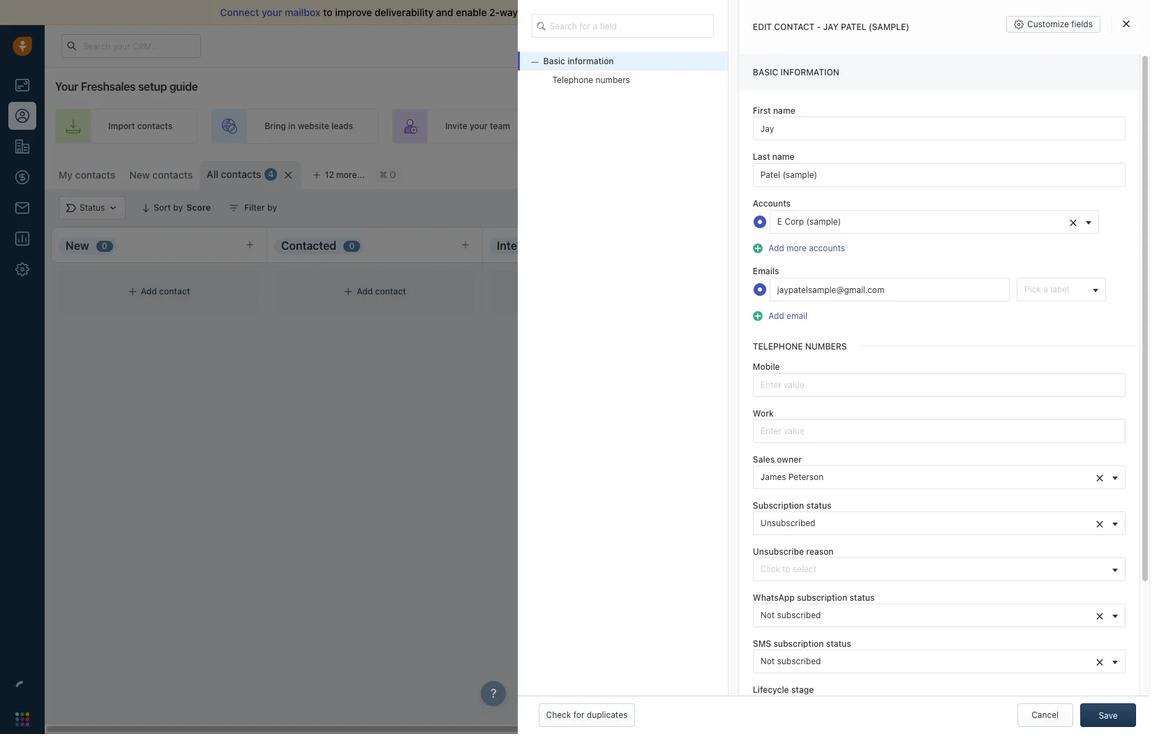 Task type: locate. For each thing, give the bounding box(es) containing it.
1 down mobile text box
[[956, 440, 960, 450]]

james
[[761, 472, 786, 482]]

add contact
[[1087, 168, 1136, 178], [141, 286, 190, 297], [357, 286, 406, 297]]

add more accounts
[[769, 243, 845, 253]]

note inside button
[[738, 340, 756, 351]]

information down - at the right of the page
[[781, 67, 840, 78]]

subscription down select
[[797, 593, 848, 603]]

last name
[[753, 152, 795, 162]]

numbers down basic information link
[[596, 75, 630, 85]]

pick a label button
[[1017, 278, 1106, 302]]

1 0 from the left
[[102, 241, 107, 251]]

1 vertical spatial to
[[783, 564, 790, 575]]

1 note down mobile text box
[[956, 440, 981, 450]]

1 horizontal spatial j image
[[940, 277, 956, 294]]

your right all at right
[[700, 6, 721, 18]]

accounts
[[809, 243, 845, 253]]

add
[[1087, 168, 1103, 178], [769, 243, 784, 253], [141, 286, 157, 297], [357, 286, 373, 297], [761, 302, 777, 312], [769, 311, 784, 321]]

× for whatsapp subscription status
[[1096, 607, 1104, 623]]

1 up mobile text box
[[956, 344, 960, 354]]

1 horizontal spatial numbers
[[805, 342, 847, 352]]

note
[[738, 340, 756, 351], [964, 344, 981, 354], [964, 440, 981, 450]]

patel down emails
[[753, 280, 773, 291]]

not for sms
[[761, 656, 775, 667]]

telephone numbers down basic information dropdown button on the top of the page
[[553, 75, 630, 85]]

cancel
[[1032, 710, 1059, 720]]

freshworks switcher image
[[15, 713, 29, 727]]

1 vertical spatial subscribed
[[777, 656, 821, 667]]

import left all at right
[[654, 6, 685, 18]]

container_wx8msf4aqz5i3rn1 image
[[128, 287, 137, 297]]

import contacts
[[108, 121, 173, 132]]

email
[[557, 6, 581, 18], [787, 311, 808, 321]]

your
[[55, 80, 78, 93]]

telephone up mobile
[[753, 342, 803, 352]]

your left mailbox
[[262, 6, 282, 18]]

save
[[1099, 711, 1118, 721]]

0 horizontal spatial contact
[[159, 286, 190, 297]]

note up mobile
[[738, 340, 756, 351]]

×
[[1069, 213, 1078, 229], [1096, 469, 1104, 485], [1096, 515, 1104, 531], [1096, 607, 1104, 623], [1096, 654, 1104, 670]]

1 horizontal spatial new
[[129, 169, 150, 181]]

1 vertical spatial 1
[[956, 344, 960, 354]]

1 horizontal spatial to
[[783, 564, 790, 575]]

1 horizontal spatial import
[[654, 6, 685, 18]]

(sample) for e corp (sample)
[[807, 216, 841, 227]]

0 horizontal spatial email
[[557, 6, 581, 18]]

and
[[436, 6, 453, 18]]

(sample) for jay patel (sample)
[[775, 280, 811, 291]]

1 horizontal spatial information
[[781, 67, 840, 78]]

1 horizontal spatial email
[[787, 311, 808, 321]]

0 horizontal spatial 0
[[102, 241, 107, 251]]

stage
[[791, 685, 814, 696]]

patel right - at the right of the page
[[841, 22, 867, 32]]

connect your mailbox link
[[220, 6, 323, 18]]

j image
[[714, 277, 731, 294], [940, 277, 956, 294]]

2 vertical spatial 1
[[956, 440, 960, 450]]

1 vertical spatial not
[[761, 656, 775, 667]]

0 horizontal spatial numbers
[[596, 75, 630, 85]]

whatsapp
[[753, 593, 795, 603]]

1 horizontal spatial your
[[470, 121, 488, 132]]

telephone down basic information dropdown button on the top of the page
[[553, 75, 593, 85]]

2 not subscribed from the top
[[761, 656, 821, 667]]

filter by
[[244, 202, 277, 213]]

add inside add email button
[[769, 311, 784, 321]]

contact
[[774, 22, 815, 32]]

click to select
[[761, 564, 817, 575]]

enable
[[456, 6, 487, 18]]

1 vertical spatial name
[[773, 152, 795, 162]]

0 horizontal spatial telephone numbers
[[553, 75, 630, 85]]

contact for contacted
[[375, 286, 406, 297]]

connect
[[220, 6, 259, 18]]

0 horizontal spatial new
[[66, 239, 89, 252]]

new contacts button
[[122, 161, 200, 189], [129, 169, 193, 181]]

sms
[[753, 639, 771, 649]]

contacts left all
[[152, 169, 193, 181]]

label
[[1051, 284, 1069, 295]]

contacts for my
[[75, 169, 115, 181]]

email inside button
[[787, 311, 808, 321]]

1 horizontal spatial basic information
[[753, 67, 840, 78]]

fields
[[1072, 19, 1093, 29]]

add email button
[[753, 309, 812, 323]]

basic information up first name
[[753, 67, 840, 78]]

to right mailbox
[[323, 6, 333, 18]]

2 subscribed from the top
[[777, 656, 821, 667]]

1 horizontal spatial add contact
[[357, 286, 406, 297]]

0 vertical spatial import
[[654, 6, 685, 18]]

0 vertical spatial telephone
[[553, 75, 593, 85]]

First name text field
[[753, 117, 1126, 141]]

1 vertical spatial patel
[[753, 280, 773, 291]]

1 horizontal spatial 0
[[349, 241, 355, 251]]

search image
[[537, 20, 551, 32]]

basic up first
[[753, 67, 778, 78]]

telephone
[[553, 75, 593, 85], [753, 342, 803, 352]]

all contacts 4
[[207, 168, 274, 180]]

contacts for import
[[137, 121, 173, 132]]

connect your mailbox to improve deliverability and enable 2-way sync of email conversations. import all your sales data
[[220, 6, 770, 18]]

subscribed down 'sms subscription status'
[[777, 656, 821, 667]]

all contacts link
[[207, 168, 261, 181]]

1 vertical spatial import
[[108, 121, 135, 132]]

0 horizontal spatial import
[[108, 121, 135, 132]]

Mobile text field
[[753, 373, 1126, 397]]

not down sms
[[761, 656, 775, 667]]

not subscribed for sms
[[761, 656, 821, 667]]

Search for a field text field
[[532, 14, 714, 38]]

not subscribed down 'sms subscription status'
[[761, 656, 821, 667]]

unsubscribe
[[753, 547, 804, 557]]

edit
[[753, 22, 772, 32]]

telephone numbers down add email
[[753, 342, 847, 352]]

j image left jane
[[940, 277, 956, 294]]

0 horizontal spatial to
[[323, 6, 333, 18]]

0 vertical spatial not
[[761, 610, 775, 621]]

add more accounts button
[[753, 241, 849, 255]]

contact inside add contact button
[[1106, 168, 1136, 178]]

0 horizontal spatial basic
[[543, 56, 565, 66]]

0 vertical spatial telephone numbers
[[553, 75, 630, 85]]

1 vertical spatial new
[[66, 239, 89, 252]]

subscribed down whatsapp subscription status
[[777, 610, 821, 621]]

new
[[129, 169, 150, 181], [66, 239, 89, 252]]

mobile
[[753, 362, 780, 372]]

1 1 note from the top
[[956, 344, 981, 354]]

1 not subscribed from the top
[[761, 610, 821, 621]]

by
[[267, 202, 277, 213]]

unqualified
[[713, 239, 773, 252]]

1 vertical spatial email
[[787, 311, 808, 321]]

container_wx8msf4aqz5i3rn1 image
[[817, 168, 827, 178], [229, 203, 239, 213], [344, 287, 353, 297], [747, 302, 757, 312]]

0 vertical spatial numbers
[[596, 75, 630, 85]]

subscription for whatsapp
[[797, 593, 848, 603]]

import contacts link
[[55, 109, 198, 144]]

not
[[761, 610, 775, 621], [761, 656, 775, 667]]

j image up 18
[[714, 277, 731, 294]]

0 horizontal spatial your
[[262, 6, 282, 18]]

to
[[323, 6, 333, 18], [783, 564, 790, 575]]

0 vertical spatial to
[[323, 6, 333, 18]]

name right last
[[773, 152, 795, 162]]

sync
[[521, 6, 542, 18]]

name
[[773, 106, 795, 116], [773, 152, 795, 162]]

0 horizontal spatial j image
[[714, 277, 731, 294]]

your left the team
[[470, 121, 488, 132]]

basic down search image
[[543, 56, 565, 66]]

0 horizontal spatial telephone
[[553, 75, 593, 85]]

12 more...
[[325, 170, 365, 180]]

None search field
[[532, 14, 714, 38]]

1 horizontal spatial telephone numbers
[[753, 342, 847, 352]]

2 horizontal spatial contact
[[1106, 168, 1136, 178]]

contacts down setup
[[137, 121, 173, 132]]

1 vertical spatial numbers
[[805, 342, 847, 352]]

import
[[654, 6, 685, 18], [108, 121, 135, 132]]

jay right - at the right of the page
[[823, 22, 839, 32]]

1 horizontal spatial patel
[[841, 22, 867, 32]]

contacts
[[137, 121, 173, 132], [221, 168, 261, 180], [75, 169, 115, 181], [152, 169, 193, 181]]

0 vertical spatial information
[[568, 56, 614, 66]]

(sample)
[[869, 22, 910, 32], [807, 216, 841, 227], [775, 280, 811, 291], [1029, 280, 1065, 291]]

0 vertical spatial 1 note
[[956, 344, 981, 354]]

new for new contacts
[[129, 169, 150, 181]]

2 not from the top
[[761, 656, 775, 667]]

contact for new
[[159, 286, 190, 297]]

2 0 from the left
[[349, 241, 355, 251]]

subscription
[[753, 500, 804, 511]]

contacts right all
[[221, 168, 261, 180]]

1 vertical spatial information
[[781, 67, 840, 78]]

1 note up mobile text box
[[956, 344, 981, 354]]

1 horizontal spatial telephone
[[753, 342, 803, 352]]

1 subscribed from the top
[[777, 610, 821, 621]]

1 vertical spatial 1 note
[[956, 440, 981, 450]]

data
[[750, 6, 770, 18]]

add more accounts link
[[765, 243, 845, 253]]

1 vertical spatial subscription
[[774, 639, 824, 649]]

0 vertical spatial subscribed
[[777, 610, 821, 621]]

new for new
[[66, 239, 89, 252]]

1 vertical spatial jay
[[736, 280, 750, 291]]

× for subscription status
[[1096, 515, 1104, 531]]

contacted
[[281, 239, 337, 252]]

peterson
[[789, 472, 824, 482]]

not down "whatsapp"
[[761, 610, 775, 621]]

subscription status
[[753, 500, 832, 511]]

not subscribed down "whatsapp"
[[761, 610, 821, 621]]

add contact for contacted
[[357, 286, 406, 297]]

Start typing... email field
[[770, 278, 1010, 302]]

0 vertical spatial not subscribed
[[761, 610, 821, 621]]

2 j image from the left
[[940, 277, 956, 294]]

leads
[[332, 121, 353, 132]]

0 vertical spatial basic information
[[543, 56, 614, 66]]

work
[[753, 408, 774, 419]]

unsubscribed
[[761, 518, 816, 528]]

a
[[1044, 284, 1048, 295]]

jay
[[823, 22, 839, 32], [736, 280, 750, 291]]

to inside button
[[783, 564, 790, 575]]

0 vertical spatial name
[[773, 106, 795, 116]]

import down your freshsales setup guide
[[108, 121, 135, 132]]

subscription right sms
[[774, 639, 824, 649]]

0 vertical spatial basic
[[543, 56, 565, 66]]

contacts right my
[[75, 169, 115, 181]]

pick a label
[[1025, 284, 1069, 295]]

numbers down add email
[[805, 342, 847, 352]]

0 vertical spatial jay
[[823, 22, 839, 32]]

1 j image from the left
[[714, 277, 731, 294]]

reason
[[806, 547, 834, 557]]

1 vertical spatial status
[[850, 593, 875, 603]]

name right first
[[773, 106, 795, 116]]

1 vertical spatial telephone
[[753, 342, 803, 352]]

0 horizontal spatial patel
[[753, 280, 773, 291]]

first name
[[753, 106, 795, 116]]

1 vertical spatial basic
[[753, 67, 778, 78]]

0 vertical spatial new
[[129, 169, 150, 181]]

dialog
[[518, 0, 1150, 734]]

mailbox
[[285, 6, 321, 18]]

my contacts
[[59, 169, 115, 181]]

0 vertical spatial subscription
[[797, 593, 848, 603]]

status
[[807, 500, 832, 511], [850, 593, 875, 603], [826, 639, 851, 649]]

information up telephone numbers link
[[568, 56, 614, 66]]

2 horizontal spatial add contact
[[1087, 168, 1136, 178]]

0 vertical spatial patel
[[841, 22, 867, 32]]

1 not from the top
[[761, 610, 775, 621]]

subscription for sms
[[774, 639, 824, 649]]

1 horizontal spatial contact
[[375, 286, 406, 297]]

2 vertical spatial status
[[826, 639, 851, 649]]

0 horizontal spatial add contact
[[141, 286, 190, 297]]

1 down corp
[[786, 241, 790, 251]]

conversations.
[[584, 6, 651, 18]]

check for duplicates
[[546, 710, 628, 720]]

1 vertical spatial not subscribed
[[761, 656, 821, 667]]

container_wx8msf4aqz5i3rn1 image inside "filter by" button
[[229, 203, 239, 213]]

basic information up telephone numbers link
[[543, 56, 614, 66]]

to right click
[[783, 564, 790, 575]]

0
[[102, 241, 107, 251], [349, 241, 355, 251]]

jay down unqualified
[[736, 280, 750, 291]]

accounts
[[753, 198, 791, 208]]

not subscribed for whatsapp
[[761, 610, 821, 621]]

0 horizontal spatial basic information
[[543, 56, 614, 66]]



Task type: vqa. For each thing, say whether or not it's contained in the screenshot.
subscription for SMS
yes



Task type: describe. For each thing, give the bounding box(es) containing it.
0 for new
[[102, 241, 107, 251]]

o
[[390, 170, 396, 180]]

18
[[714, 301, 726, 313]]

add inside add more accounts button
[[769, 243, 784, 253]]

import all your sales data link
[[654, 6, 773, 18]]

basic information link
[[518, 52, 728, 71]]

e corp (sample)
[[778, 216, 841, 227]]

note down mobile text box
[[964, 440, 981, 450]]

sales
[[753, 454, 775, 465]]

deliverability
[[375, 6, 434, 18]]

add contact button
[[1068, 161, 1143, 185]]

freshsales
[[81, 80, 136, 93]]

invite your team link
[[392, 109, 535, 144]]

james peterson
[[761, 472, 824, 482]]

all
[[207, 168, 218, 180]]

2 horizontal spatial your
[[700, 6, 721, 18]]

jane sampleton (sample)
[[962, 280, 1065, 291]]

click
[[761, 564, 780, 575]]

close image
[[1123, 20, 1130, 28]]

your for team
[[470, 121, 488, 132]]

jane sampleton (sample) link
[[962, 280, 1065, 291]]

add contact inside button
[[1087, 168, 1136, 178]]

sms subscription status
[[753, 639, 851, 649]]

subscribed for sms
[[777, 656, 821, 667]]

add email link
[[765, 311, 808, 321]]

(sample) for jane sampleton (sample)
[[1029, 280, 1065, 291]]

save button
[[1081, 704, 1136, 727]]

not for whatsapp
[[761, 610, 775, 621]]

of
[[545, 6, 554, 18]]

basic information button
[[532, 56, 614, 66]]

telephone numbers link
[[518, 71, 728, 90]]

e
[[778, 216, 783, 227]]

interested
[[497, 239, 551, 252]]

0 for contacted
[[349, 241, 355, 251]]

emails
[[753, 266, 779, 276]]

0 vertical spatial email
[[557, 6, 581, 18]]

1 horizontal spatial jay
[[823, 22, 839, 32]]

12 more... button
[[305, 165, 373, 185]]

note up mobile text box
[[964, 344, 981, 354]]

× for sms subscription status
[[1096, 654, 1104, 670]]

status for sms subscription status
[[826, 639, 851, 649]]

1 horizontal spatial basic
[[753, 67, 778, 78]]

⌘ o
[[380, 170, 396, 180]]

Last name text field
[[753, 163, 1126, 187]]

bring in website leads
[[265, 121, 353, 132]]

1 vertical spatial basic information
[[753, 67, 840, 78]]

status for whatsapp subscription status
[[850, 593, 875, 603]]

add inside add contact button
[[1087, 168, 1103, 178]]

my
[[59, 169, 73, 181]]

0 vertical spatial status
[[807, 500, 832, 511]]

filter by button
[[220, 196, 286, 220]]

lifecycle
[[753, 685, 789, 696]]

-
[[817, 22, 821, 32]]

jay patel (sample) link
[[736, 280, 811, 291]]

guide
[[169, 80, 198, 93]]

for
[[574, 710, 585, 720]]

jane
[[962, 280, 981, 291]]

× for sales owner
[[1096, 469, 1104, 485]]

improve
[[335, 6, 372, 18]]

j image for jane sampleton (sample)
[[940, 277, 956, 294]]

edit contact - jay patel (sample)
[[753, 22, 910, 32]]

more...
[[336, 170, 365, 180]]

in
[[288, 121, 296, 132]]

duplicates
[[587, 710, 628, 720]]

invite your team
[[445, 121, 510, 132]]

contacts for all
[[221, 168, 261, 180]]

subscribed for whatsapp
[[777, 610, 821, 621]]

filter
[[244, 202, 265, 213]]

bring in website leads link
[[212, 109, 378, 144]]

dialog containing ×
[[518, 0, 1150, 734]]

cancel button
[[1017, 704, 1073, 727]]

setup
[[138, 80, 167, 93]]

task
[[779, 302, 796, 312]]

your for mailbox
[[262, 6, 282, 18]]

pick
[[1025, 284, 1041, 295]]

1 vertical spatial telephone numbers
[[753, 342, 847, 352]]

lifecycle stage
[[753, 685, 814, 696]]

more
[[787, 243, 807, 253]]

add contact for new
[[141, 286, 190, 297]]

contacts for new
[[152, 169, 193, 181]]

click to select button
[[753, 558, 1126, 582]]

check for duplicates button
[[539, 704, 635, 727]]

owner
[[777, 454, 802, 465]]

check
[[546, 710, 571, 720]]

j image for jay patel (sample)
[[714, 277, 731, 294]]

⌘
[[380, 170, 387, 180]]

add task
[[761, 302, 796, 312]]

customize fields
[[1028, 19, 1093, 29]]

sales
[[723, 6, 747, 18]]

0 horizontal spatial jay
[[736, 280, 750, 291]]

2 1 note from the top
[[956, 440, 981, 450]]

0 vertical spatial 1
[[786, 241, 790, 251]]

sales owner
[[753, 454, 802, 465]]

Search your CRM... text field
[[61, 34, 201, 58]]

first
[[753, 106, 771, 116]]

add email
[[769, 311, 808, 321]]

12
[[325, 170, 334, 180]]

patel inside the jay patel (sample) link
[[753, 280, 773, 291]]

customize fields button
[[1007, 16, 1101, 33]]

way
[[500, 6, 518, 18]]

name for first name
[[773, 106, 795, 116]]

corp
[[785, 216, 804, 227]]

all
[[687, 6, 698, 18]]

2-
[[489, 6, 500, 18]]

select
[[793, 564, 817, 575]]

Work text field
[[753, 419, 1126, 443]]

name for last name
[[773, 152, 795, 162]]

customize
[[1028, 19, 1069, 29]]

0 horizontal spatial information
[[568, 56, 614, 66]]



